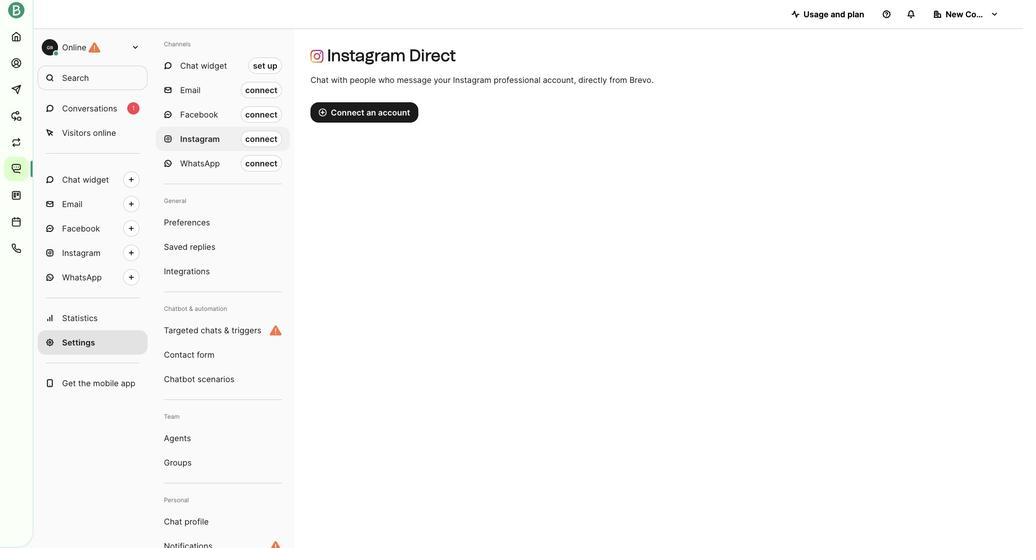 Task type: describe. For each thing, give the bounding box(es) containing it.
preferences
[[164, 217, 210, 228]]

chat with people who message your instagram professional account, directly from brevo.
[[311, 75, 654, 85]]

new company button
[[926, 4, 1007, 24]]

email link
[[38, 192, 148, 216]]

personal
[[164, 496, 189, 504]]

chat widget inside "link"
[[62, 175, 109, 185]]

triggers
[[232, 325, 262, 336]]

usage
[[804, 9, 829, 19]]

statistics link
[[38, 306, 148, 330]]

contact
[[164, 350, 195, 360]]

groups link
[[156, 451, 290, 475]]

chatbot scenarios
[[164, 374, 235, 384]]

set
[[253, 61, 265, 71]]

settings link
[[38, 330, 148, 355]]

0 vertical spatial whatsapp
[[180, 158, 220, 169]]

set up
[[253, 61, 278, 71]]

directly
[[579, 75, 607, 85]]

chat down 'personal'
[[164, 517, 182, 527]]

1
[[132, 104, 135, 112]]

people
[[350, 75, 376, 85]]

app
[[121, 378, 136, 389]]

chatbot scenarios link
[[156, 367, 290, 392]]

settings
[[62, 338, 95, 348]]

general
[[164, 197, 186, 205]]

get the mobile app link
[[38, 371, 148, 396]]

statistics
[[62, 313, 98, 323]]

chat left with
[[311, 75, 329, 85]]

contact form link
[[156, 343, 290, 367]]

online
[[93, 128, 116, 138]]

connect for instagram
[[245, 134, 278, 144]]

plan
[[848, 9, 865, 19]]

whatsapp link
[[38, 265, 148, 290]]

contact form
[[164, 350, 215, 360]]

usage and plan
[[804, 9, 865, 19]]

0 vertical spatial &
[[189, 305, 193, 313]]

visitors
[[62, 128, 91, 138]]

gr
[[47, 45, 53, 50]]

facebook inside facebook link
[[62, 224, 100, 234]]

profile
[[185, 517, 209, 527]]

direct
[[410, 46, 456, 65]]

agents link
[[156, 426, 290, 451]]

new
[[946, 9, 964, 19]]

widget inside "link"
[[83, 175, 109, 185]]

instagram link
[[38, 241, 148, 265]]

instagram image
[[311, 50, 324, 63]]

email inside email "link"
[[62, 199, 83, 209]]

saved replies link
[[156, 235, 290, 259]]

saved
[[164, 242, 188, 252]]

1 horizontal spatial facebook
[[180, 109, 218, 120]]

chatbot for chatbot scenarios
[[164, 374, 195, 384]]

the
[[78, 378, 91, 389]]

account,
[[543, 75, 576, 85]]

connect for facebook
[[245, 109, 278, 120]]

1 horizontal spatial &
[[224, 325, 229, 336]]

automation
[[195, 305, 227, 313]]

integrations link
[[156, 259, 290, 284]]

connect for email
[[245, 85, 278, 95]]

mobile
[[93, 378, 119, 389]]

new company
[[946, 9, 1003, 19]]

replies
[[190, 242, 216, 252]]



Task type: vqa. For each thing, say whether or not it's contained in the screenshot.
see
no



Task type: locate. For each thing, give the bounding box(es) containing it.
account
[[378, 107, 410, 118]]

connect an account
[[331, 107, 410, 118]]

3 connect from the top
[[245, 134, 278, 144]]

instagram inside "link"
[[62, 248, 101, 258]]

chatbot & automation
[[164, 305, 227, 313]]

0 horizontal spatial &
[[189, 305, 193, 313]]

instagram
[[327, 46, 406, 65], [453, 75, 492, 85], [180, 134, 220, 144], [62, 248, 101, 258]]

chat down the channels
[[180, 61, 199, 71]]

chatbot down contact
[[164, 374, 195, 384]]

1 vertical spatial chatbot
[[164, 374, 195, 384]]

0 horizontal spatial email
[[62, 199, 83, 209]]

with
[[331, 75, 348, 85]]

preferences link
[[156, 210, 290, 235]]

search link
[[38, 66, 148, 90]]

email
[[180, 85, 201, 95], [62, 199, 83, 209]]

saved replies
[[164, 242, 216, 252]]

chatbot
[[164, 305, 187, 313], [164, 374, 195, 384]]

connect an account link
[[311, 102, 418, 123]]

2 connect from the top
[[245, 109, 278, 120]]

1 vertical spatial whatsapp
[[62, 272, 102, 283]]

chat profile link
[[156, 510, 290, 534]]

visitors online
[[62, 128, 116, 138]]

& left automation
[[189, 305, 193, 313]]

1 horizontal spatial widget
[[201, 61, 227, 71]]

team
[[164, 413, 180, 421]]

form
[[197, 350, 215, 360]]

widget up email "link"
[[83, 175, 109, 185]]

brevo.
[[630, 75, 654, 85]]

scenarios
[[198, 374, 235, 384]]

whatsapp
[[180, 158, 220, 169], [62, 272, 102, 283]]

connect
[[245, 85, 278, 95], [245, 109, 278, 120], [245, 134, 278, 144], [245, 158, 278, 169]]

whatsapp up general
[[180, 158, 220, 169]]

chatbot inside 'link'
[[164, 374, 195, 384]]

widget left set
[[201, 61, 227, 71]]

conversations
[[62, 103, 117, 114]]

1 horizontal spatial whatsapp
[[180, 158, 220, 169]]

chat profile
[[164, 517, 209, 527]]

facebook link
[[38, 216, 148, 241]]

up
[[267, 61, 278, 71]]

1 connect from the top
[[245, 85, 278, 95]]

connect for whatsapp
[[245, 158, 278, 169]]

chatbot up targeted
[[164, 305, 187, 313]]

chat widget down the channels
[[180, 61, 227, 71]]

chat up email "link"
[[62, 175, 80, 185]]

who
[[378, 75, 395, 85]]

search
[[62, 73, 89, 83]]

from
[[610, 75, 627, 85]]

1 horizontal spatial email
[[180, 85, 201, 95]]

0 vertical spatial chatbot
[[164, 305, 187, 313]]

facebook
[[180, 109, 218, 120], [62, 224, 100, 234]]

chat
[[180, 61, 199, 71], [311, 75, 329, 85], [62, 175, 80, 185], [164, 517, 182, 527]]

targeted chats & triggers
[[164, 325, 262, 336]]

chat widget up email "link"
[[62, 175, 109, 185]]

targeted chats & triggers link
[[156, 318, 290, 343]]

0 horizontal spatial whatsapp
[[62, 272, 102, 283]]

1 vertical spatial facebook
[[62, 224, 100, 234]]

message
[[397, 75, 432, 85]]

channels
[[164, 40, 191, 48]]

integrations
[[164, 266, 210, 277]]

and
[[831, 9, 846, 19]]

groups
[[164, 458, 192, 468]]

get the mobile app
[[62, 378, 136, 389]]

agents
[[164, 433, 191, 444]]

0 horizontal spatial chat widget
[[62, 175, 109, 185]]

2 chatbot from the top
[[164, 374, 195, 384]]

get
[[62, 378, 76, 389]]

chat widget link
[[38, 168, 148, 192]]

email down the channels
[[180, 85, 201, 95]]

connect
[[331, 107, 365, 118]]

1 chatbot from the top
[[164, 305, 187, 313]]

1 vertical spatial &
[[224, 325, 229, 336]]

0 horizontal spatial facebook
[[62, 224, 100, 234]]

visitors online link
[[38, 121, 148, 145]]

4 connect from the top
[[245, 158, 278, 169]]

1 horizontal spatial chat widget
[[180, 61, 227, 71]]

0 vertical spatial chat widget
[[180, 61, 227, 71]]

&
[[189, 305, 193, 313], [224, 325, 229, 336]]

chatbot for chatbot & automation
[[164, 305, 187, 313]]

& right chats
[[224, 325, 229, 336]]

1 vertical spatial widget
[[83, 175, 109, 185]]

0 horizontal spatial widget
[[83, 175, 109, 185]]

instagram direct
[[327, 46, 456, 65]]

professional
[[494, 75, 541, 85]]

chats
[[201, 325, 222, 336]]

widget
[[201, 61, 227, 71], [83, 175, 109, 185]]

company
[[966, 9, 1003, 19]]

0 vertical spatial email
[[180, 85, 201, 95]]

1 vertical spatial chat widget
[[62, 175, 109, 185]]

email up facebook link at the left of page
[[62, 199, 83, 209]]

usage and plan button
[[784, 4, 873, 24]]

online
[[62, 42, 86, 52]]

1 vertical spatial email
[[62, 199, 83, 209]]

chat widget
[[180, 61, 227, 71], [62, 175, 109, 185]]

0 vertical spatial widget
[[201, 61, 227, 71]]

0 vertical spatial facebook
[[180, 109, 218, 120]]

an
[[367, 107, 376, 118]]

whatsapp down instagram "link"
[[62, 272, 102, 283]]

chat inside "link"
[[62, 175, 80, 185]]

targeted
[[164, 325, 199, 336]]

your
[[434, 75, 451, 85]]



